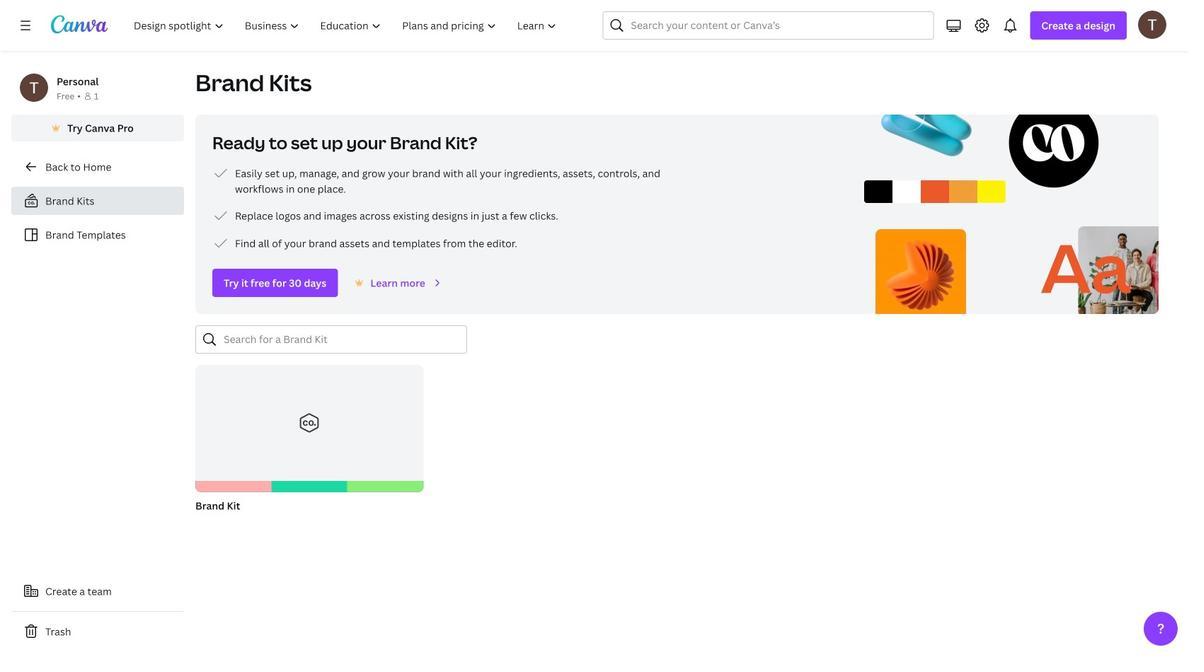 Task type: describe. For each thing, give the bounding box(es) containing it.
Search search field
[[631, 12, 905, 39]]

terry turtle image
[[1138, 10, 1166, 39]]



Task type: locate. For each thing, give the bounding box(es) containing it.
None search field
[[603, 11, 934, 40]]

Search for a Brand Kit search field
[[224, 326, 458, 353]]

top level navigation element
[[125, 11, 569, 40]]

1 horizontal spatial list
[[212, 165, 665, 252]]

0 horizontal spatial list
[[11, 187, 184, 249]]

list
[[212, 165, 665, 252], [11, 187, 184, 249]]

group
[[195, 360, 423, 514], [195, 360, 423, 493]]



Task type: vqa. For each thing, say whether or not it's contained in the screenshot.
Curved text generator Photo effects Image enhancer Add frames to photos Add text to photos Online video recorder Video trimmer Convert videos to MP4 See more features
no



